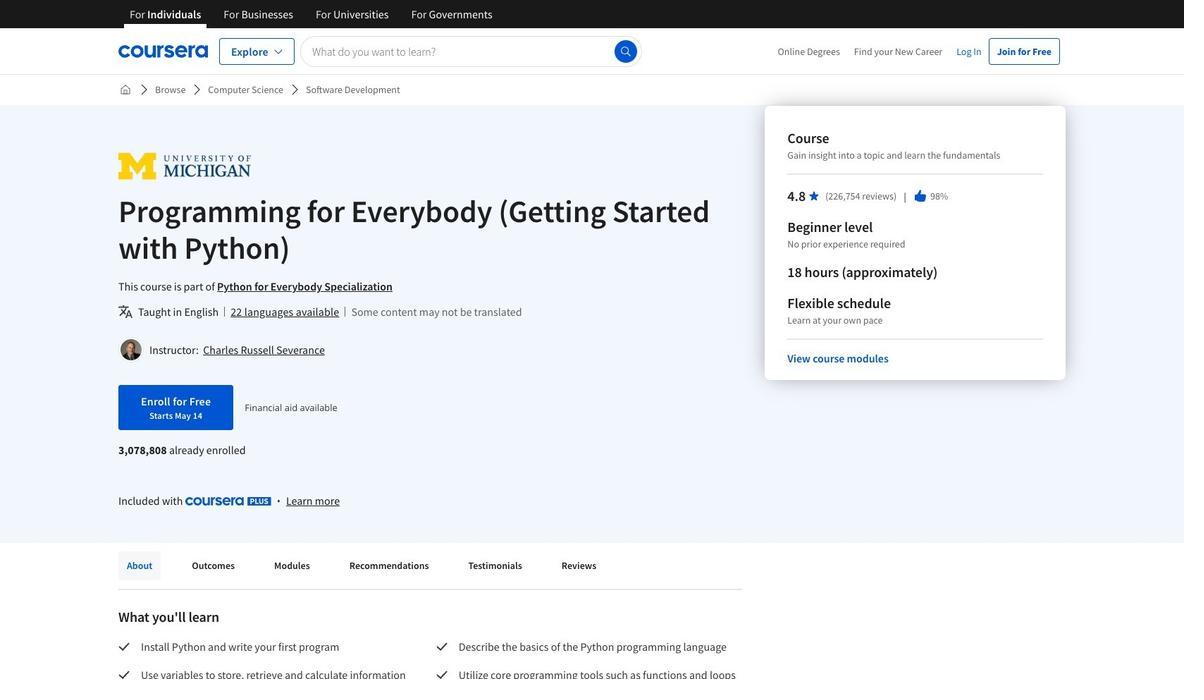 Task type: locate. For each thing, give the bounding box(es) containing it.
banner navigation
[[118, 0, 504, 28]]

None search field
[[300, 36, 642, 67]]

home image
[[120, 84, 131, 95]]

charles russell severance image
[[121, 339, 142, 360]]

coursera plus image
[[185, 497, 271, 506]]

coursera image
[[118, 40, 208, 62]]



Task type: vqa. For each thing, say whether or not it's contained in the screenshot.
the Banner navigation
yes



Task type: describe. For each thing, give the bounding box(es) containing it.
university of michigan image
[[118, 150, 251, 182]]

What do you want to learn? text field
[[300, 36, 642, 67]]



